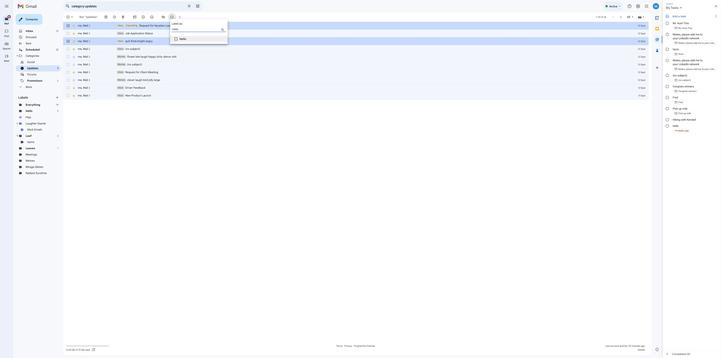 Task type: describe. For each thing, give the bounding box(es) containing it.
2 row from the top
[[70, 50, 721, 59]]

me for memes (no subject)
[[86, 70, 91, 74]]

archive image
[[116, 17, 120, 21]]

memes for flower
[[131, 61, 139, 65]]

1 inside "main content"
[[662, 17, 663, 21]]

scheduled
[[29, 53, 44, 57]]

more image
[[198, 17, 202, 21]]

2 for request for vacation leave
[[99, 27, 100, 30]]

1 horizontal spatial 31
[[63, 33, 65, 36]]

not "updates"
[[88, 17, 109, 21]]

request for client meeting row
[[70, 76, 721, 85]]

12 sept for quit thick bright angry
[[709, 44, 717, 47]]

1 vertical spatial hello
[[29, 122, 36, 125]]

mail for driver feedback
[[92, 96, 98, 99]]

inbox for driver
[[131, 96, 137, 99]]

labels
[[20, 106, 31, 111]]

memes for clever
[[131, 87, 139, 91]]

inbox (no subject)
[[131, 53, 156, 56]]

"updates"
[[94, 17, 109, 21]]

meetings link
[[29, 170, 41, 174]]

bird
[[159, 87, 164, 91]]

more
[[29, 95, 36, 99]]

driver feedback row
[[70, 93, 721, 102]]

older image
[[688, 17, 692, 21]]

quit
[[139, 44, 144, 48]]

compose button
[[17, 16, 47, 28]]

search in emails image
[[71, 3, 79, 11]]

gems
[[30, 156, 38, 160]]

mail for request for vacation leave
[[92, 27, 98, 30]]

subject) for me , mail 2
[[145, 53, 156, 56]]

leave
[[184, 27, 192, 30]]

inbox for request
[[131, 79, 137, 82]]

mail for (no subject)
[[92, 52, 98, 56]]

social
[[30, 67, 39, 71]]

1 me from the top
[[86, 27, 91, 30]]

visit
[[191, 61, 196, 65]]

sent link
[[29, 46, 35, 50]]

inbox request for client meeting
[[131, 78, 176, 82]]

large
[[171, 87, 178, 91]]

updates link
[[30, 74, 43, 78]]

22
[[62, 54, 65, 57]]

for inside row
[[151, 78, 155, 82]]

memes flower kite laugh happy itchy dance visit
[[131, 61, 196, 65]]

thick
[[145, 44, 152, 48]]

not "updates" button
[[86, 15, 110, 23]]

inbox job application status
[[131, 35, 170, 39]]

subject) for me ,
[[147, 70, 158, 74]]

application
[[145, 35, 161, 39]]

Label-as menu open text field
[[191, 30, 259, 36]]

1 10 of 16
[[662, 17, 674, 21]]

quit thick bright angry row
[[70, 42, 721, 50]]

1 , from the top
[[91, 27, 91, 30]]

everything link
[[29, 115, 45, 119]]

report spam image
[[125, 17, 129, 21]]

clear search image
[[206, 2, 214, 11]]

31 link
[[3, 16, 13, 24]]

1 vertical spatial everything
[[29, 115, 45, 119]]

for inside row
[[167, 27, 171, 30]]

laughter dazzle
[[29, 136, 51, 139]]

main menu image
[[5, 4, 10, 10]]

of
[[668, 17, 670, 21]]

jolly
[[165, 87, 170, 91]]

cell inside request for client meeting row
[[705, 78, 721, 83]]

cell inside driver feedback row
[[705, 96, 721, 100]]

social link
[[30, 67, 39, 71]]

cell inside the 'clever laugh bird jolly large' row
[[705, 87, 721, 91]]

spaces
[[3, 52, 12, 56]]

not
[[88, 17, 93, 21]]

work
[[30, 142, 37, 146]]

(no subject) row
[[70, 67, 721, 76]]

2 for (no subject)
[[99, 53, 100, 56]]

forums
[[30, 81, 40, 85]]

job
[[139, 35, 144, 39]]

mail for job application status
[[92, 35, 98, 39]]

inbox for (no
[[131, 53, 137, 56]]

0 vertical spatial request
[[155, 27, 166, 30]]

leaves link
[[29, 163, 39, 167]]

cell inside job application status row
[[705, 35, 721, 39]]

me , mail
[[86, 61, 98, 65]]

me , mail 2 for quit
[[86, 44, 100, 48]]

main content containing not "updates"
[[70, 14, 721, 359]]

inbox link
[[29, 33, 37, 36]]

inbox for quit
[[131, 44, 137, 47]]

, for inbox job application status
[[91, 35, 91, 39]]

chat heading
[[0, 38, 15, 42]]

0 vertical spatial hello
[[199, 41, 207, 45]]

inbox quit thick bright angry
[[131, 44, 170, 48]]

4 cell from the top
[[705, 61, 721, 65]]

clever laugh bird jolly large row
[[70, 85, 721, 93]]

work emails
[[30, 142, 47, 146]]

1 cell from the top
[[705, 26, 721, 31]]

inbox down delete image at the left
[[131, 27, 137, 30]]

hiya
[[29, 129, 34, 132]]

(no for me ,
[[141, 70, 146, 74]]

flower
[[141, 61, 150, 65]]

categories link
[[29, 60, 44, 64]]

inbox driver feedback
[[131, 96, 162, 100]]

vacation
[[171, 27, 183, 30]]

snoozed
[[29, 40, 41, 43]]

work emails link
[[30, 142, 47, 146]]

mail heading
[[0, 25, 15, 28]]

me , mail 2 for job
[[86, 35, 100, 39]]

, for memes (no subject)
[[91, 70, 91, 74]]

happy
[[165, 61, 173, 65]]

snooze image
[[157, 17, 161, 21]]

3 cell from the top
[[705, 52, 721, 57]]

driver
[[139, 96, 147, 100]]

job application status row
[[70, 33, 721, 42]]

scheduled link
[[29, 53, 44, 57]]

2 for driver feedback
[[99, 96, 100, 99]]

leaves
[[29, 163, 39, 167]]

kite
[[151, 61, 156, 65]]

inbox up snoozed
[[29, 33, 37, 36]]

sept for quit thick bright angry
[[712, 44, 717, 47]]

1 row from the top
[[70, 24, 721, 33]]

me for inbox driver feedback
[[86, 96, 91, 99]]



Task type: vqa. For each thing, say whether or not it's contained in the screenshot.
'writing' inside the Smart Compose: (predictive writing suggestions appear as you compose an email)
no



Task type: locate. For each thing, give the bounding box(es) containing it.
mail inside quit thick bright angry row
[[92, 44, 98, 48]]

8 cell from the top
[[705, 104, 721, 109]]

status
[[161, 35, 170, 39]]

0 vertical spatial (no
[[139, 53, 144, 56]]

snoozed link
[[29, 40, 41, 43]]

forums link
[[30, 81, 40, 85]]

0 vertical spatial me ,
[[86, 70, 92, 74]]

, for inbox driver feedback
[[91, 96, 91, 99]]

0 vertical spatial 31
[[9, 17, 11, 20]]

0 vertical spatial sept
[[712, 44, 717, 47]]

emails
[[38, 142, 47, 146]]

itchy
[[174, 61, 181, 65]]

0 vertical spatial memes
[[131, 61, 139, 65]]

5 me , mail 2 from the top
[[86, 96, 100, 99]]

, inside (no subject) "row"
[[91, 70, 91, 74]]

1 for leaves
[[64, 163, 65, 167]]

1 horizontal spatial hello
[[199, 41, 207, 45]]

19
[[62, 115, 65, 118]]

2 vertical spatial me ,
[[86, 87, 92, 91]]

me , mail 2 for (no
[[86, 52, 100, 56]]

1 horizontal spatial everything
[[140, 27, 153, 30]]

me for inbox (no subject)
[[86, 52, 91, 56]]

5 , from the top
[[91, 61, 91, 65]]

1 horizontal spatial for
[[167, 27, 171, 30]]

sept for (no subject)
[[712, 70, 717, 73]]

me , mail 2 inside job application status row
[[86, 35, 100, 39]]

1 for updates
[[64, 74, 65, 78]]

Search in emails search field
[[70, 2, 226, 12]]

memes
[[131, 61, 139, 65], [131, 70, 139, 73], [131, 87, 139, 91]]

7 me from the top
[[86, 78, 91, 82]]

row down the 'clever laugh bird jolly large' row
[[70, 102, 721, 111]]

1 vertical spatial 1
[[64, 74, 65, 78]]

3 row from the top
[[70, 59, 721, 67]]

2 memes from the top
[[131, 70, 139, 73]]

sent
[[29, 46, 35, 50]]

16
[[671, 17, 674, 21]]

3 , from the top
[[91, 44, 91, 48]]

dazzle
[[42, 136, 51, 139]]

gems link
[[30, 156, 38, 160]]

1 vertical spatial subject)
[[147, 70, 158, 74]]

more button
[[17, 93, 68, 100]]

7 cell from the top
[[705, 96, 721, 100]]

0 horizontal spatial 31
[[9, 17, 11, 20]]

1 12 sept from the top
[[709, 44, 717, 47]]

12 sept for (no subject)
[[709, 70, 717, 73]]

10
[[665, 17, 667, 21]]

me inside the 'clever laugh bird jolly large' row
[[86, 87, 91, 91]]

0 horizontal spatial for
[[151, 78, 155, 82]]

me , for (no
[[86, 70, 92, 74]]

sept
[[712, 44, 717, 47], [712, 70, 717, 73]]

31 up 22
[[63, 33, 65, 36]]

request for vacation leave
[[155, 27, 192, 30]]

hello
[[199, 41, 207, 45], [29, 122, 36, 125]]

, inside request for client meeting row
[[91, 78, 91, 82]]

0 vertical spatial for
[[167, 27, 171, 30]]

laugh
[[156, 61, 164, 65], [150, 87, 158, 91]]

categories
[[29, 60, 44, 64]]

me , inside (no subject) "row"
[[86, 70, 92, 74]]

me , mail 2 inside driver feedback row
[[86, 96, 100, 99]]

move to image
[[179, 17, 184, 21]]

4 me , mail 2 from the top
[[86, 52, 100, 56]]

gmail image
[[19, 3, 43, 11]]

me for memes clever laugh bird jolly large
[[86, 87, 91, 91]]

2 vertical spatial 1
[[64, 163, 65, 167]]

memes inside memes (no subject)
[[131, 70, 139, 73]]

12 sept inside quit thick bright angry row
[[709, 44, 717, 47]]

memes (no subject)
[[131, 70, 158, 74]]

bright
[[153, 44, 161, 48]]

8 me from the top
[[86, 87, 91, 91]]

subject) down inbox quit thick bright angry
[[145, 53, 156, 56]]

1 sept from the top
[[712, 44, 717, 47]]

row
[[70, 24, 721, 33], [70, 50, 721, 59], [70, 59, 721, 67], [70, 102, 721, 111]]

everything up inbox job application status
[[140, 27, 153, 30]]

sept inside quit thick bright angry row
[[712, 44, 717, 47]]

2 me , from the top
[[86, 78, 92, 82]]

laugh inside row
[[150, 87, 158, 91]]

6 me from the top
[[86, 70, 91, 74]]

add to tasks image
[[167, 17, 171, 21]]

angry
[[162, 44, 170, 48]]

subject) down kite
[[147, 70, 158, 74]]

12 sept inside (no subject) "row"
[[709, 70, 717, 73]]

request down snooze 'icon'
[[155, 27, 166, 30]]

1 vertical spatial 12 sept
[[709, 70, 717, 73]]

row up quit thick bright angry row
[[70, 24, 721, 33]]

(no
[[139, 53, 144, 56], [141, 70, 146, 74]]

request
[[155, 27, 166, 30], [139, 78, 150, 82]]

subject)
[[145, 53, 156, 56], [147, 70, 158, 74]]

me
[[86, 27, 91, 30], [86, 35, 91, 39], [86, 44, 91, 48], [86, 52, 91, 56], [86, 61, 91, 65], [86, 70, 91, 74], [86, 78, 91, 82], [86, 87, 91, 91], [86, 96, 91, 99]]

labels image
[[189, 17, 193, 21]]

2 vertical spatial memes
[[131, 87, 139, 91]]

me , mail 2
[[86, 27, 100, 30], [86, 35, 100, 39], [86, 44, 100, 48], [86, 52, 100, 56], [86, 96, 100, 99]]

me , mail 2 inside quit thick bright angry row
[[86, 44, 100, 48]]

5 me from the top
[[86, 61, 91, 65]]

9 me from the top
[[86, 96, 91, 99]]

1 me , mail 2 from the top
[[86, 27, 100, 30]]

sept inside (no subject) "row"
[[712, 70, 717, 73]]

,
[[91, 27, 91, 30], [91, 35, 91, 39], [91, 44, 91, 48], [91, 52, 91, 56], [91, 61, 91, 65], [91, 70, 91, 74], [91, 78, 91, 82], [91, 87, 91, 91], [91, 96, 91, 99]]

2 inside job application status row
[[99, 36, 100, 39]]

3 me from the top
[[86, 44, 91, 48]]

mail navigation
[[0, 14, 15, 359]]

me , for clever
[[86, 87, 92, 91]]

, inside job application status row
[[91, 35, 91, 39]]

inbox inside inbox quit thick bright angry
[[131, 44, 137, 47]]

6 cell from the top
[[705, 87, 721, 91]]

0 horizontal spatial hello
[[29, 122, 36, 125]]

(no down flower
[[141, 70, 146, 74]]

inbox for job
[[131, 35, 137, 39]]

1 me , from the top
[[86, 70, 92, 74]]

4 row from the top
[[70, 102, 721, 111]]

memes left flower
[[131, 61, 139, 65]]

me for inbox job application status
[[86, 35, 91, 39]]

1 vertical spatial 31
[[63, 33, 65, 36]]

mail for quit thick bright angry
[[92, 44, 98, 48]]

0 vertical spatial 12 sept
[[709, 44, 717, 47]]

me , inside the 'clever laugh bird jolly large' row
[[86, 87, 92, 91]]

0 vertical spatial subject)
[[145, 53, 156, 56]]

0 horizontal spatial everything
[[29, 115, 45, 119]]

labels heading
[[20, 106, 61, 111]]

1 vertical spatial me ,
[[86, 78, 92, 82]]

row up request for client meeting row
[[70, 59, 721, 67]]

1
[[662, 17, 663, 21], [64, 74, 65, 78], [64, 163, 65, 167]]

4 me from the top
[[86, 52, 91, 56]]

inbox inside "inbox (no subject)"
[[131, 53, 137, 56]]

compose
[[29, 20, 42, 23]]

1 vertical spatial memes
[[131, 70, 139, 73]]

me inside row
[[86, 78, 91, 82]]

everything
[[140, 27, 153, 30], [29, 115, 45, 119]]

laugh right kite
[[156, 61, 164, 65]]

request up "clever"
[[139, 78, 150, 82]]

2 for job application status
[[99, 36, 100, 39]]

, inside driver feedback row
[[91, 96, 91, 99]]

me ,
[[86, 70, 92, 74], [86, 78, 92, 82], [86, 87, 92, 91]]

2 sept from the top
[[712, 70, 717, 73]]

(no down quit
[[139, 53, 144, 56]]

laughter
[[29, 136, 41, 139]]

Search in emails text field
[[80, 5, 205, 9]]

, for memes clever laugh bird jolly large
[[91, 87, 91, 91]]

0 vertical spatial 1
[[662, 17, 663, 21]]

5 cell from the top
[[705, 78, 721, 83]]

heading
[[0, 66, 15, 70]]

1 horizontal spatial request
[[155, 27, 166, 30]]

inbox inside inbox request for client meeting
[[131, 79, 137, 82]]

1 vertical spatial 12
[[709, 70, 711, 73]]

2 12 sept from the top
[[709, 70, 717, 73]]

9 , from the top
[[91, 96, 91, 99]]

for left client
[[151, 78, 155, 82]]

inbox left job
[[131, 35, 137, 39]]

1 memes from the top
[[131, 61, 139, 65]]

mail inside driver feedback row
[[92, 96, 98, 99]]

memes left "clever"
[[131, 87, 139, 91]]

0 vertical spatial laugh
[[156, 61, 164, 65]]

2 for quit thick bright angry
[[99, 44, 100, 47]]

1 vertical spatial request
[[139, 78, 150, 82]]

, for inbox request for client meeting
[[91, 78, 91, 82]]

me inside driver feedback row
[[86, 96, 91, 99]]

select input tool image
[[714, 17, 716, 20]]

leaf
[[29, 149, 35, 153]]

hello link
[[29, 122, 36, 125]]

laugh left bird
[[150, 87, 158, 91]]

mail
[[5, 25, 10, 28], [92, 27, 98, 30], [92, 35, 98, 39], [92, 44, 98, 48], [92, 52, 98, 56], [92, 61, 98, 65], [92, 96, 98, 99]]

subject) inside "row"
[[147, 70, 158, 74]]

2 cell from the top
[[705, 35, 721, 39]]

6 , from the top
[[91, 70, 91, 74]]

1 vertical spatial for
[[151, 78, 155, 82]]

updates
[[30, 74, 43, 78]]

12 sept
[[709, 44, 717, 47], [709, 70, 717, 73]]

4 , from the top
[[91, 52, 91, 56]]

row down job application status row
[[70, 50, 721, 59]]

meetings
[[29, 170, 41, 174]]

7 , from the top
[[91, 78, 91, 82]]

me inside (no subject) "row"
[[86, 70, 91, 74]]

for
[[167, 27, 171, 30], [151, 78, 155, 82]]

client
[[156, 78, 164, 82]]

2 12 from the top
[[709, 70, 711, 73]]

12 for quit thick bright angry
[[709, 44, 711, 47]]

, for inbox quit thick bright angry
[[91, 44, 91, 48]]

cell
[[705, 26, 721, 31], [705, 35, 721, 39], [705, 52, 721, 57], [705, 61, 721, 65], [705, 78, 721, 83], [705, 87, 721, 91], [705, 96, 721, 100], [705, 104, 721, 109]]

request inside request for client meeting row
[[139, 78, 150, 82]]

inbox down memes (no subject)
[[131, 79, 137, 82]]

memes for (no
[[131, 70, 139, 73]]

me , for request
[[86, 78, 92, 82]]

for left the vacation
[[167, 27, 171, 30]]

3 memes from the top
[[131, 87, 139, 91]]

laughter dazzle link
[[29, 136, 51, 139]]

inbox inside inbox job application status
[[131, 35, 137, 39]]

2 , from the top
[[91, 35, 91, 39]]

promotions
[[30, 88, 47, 92]]

clever
[[141, 87, 150, 91]]

(no inside "row"
[[141, 70, 146, 74]]

me inside job application status row
[[86, 35, 91, 39]]

memes inside memes clever laugh bird jolly large
[[131, 87, 139, 91]]

31
[[9, 17, 11, 20], [63, 33, 65, 36]]

12 for (no subject)
[[709, 70, 711, 73]]

main content
[[70, 14, 721, 359]]

None checkbox
[[74, 17, 78, 21], [74, 26, 78, 31], [74, 44, 78, 48], [74, 61, 78, 65], [74, 70, 78, 74], [74, 78, 78, 83], [74, 104, 78, 109], [74, 17, 78, 21], [74, 26, 78, 31], [74, 44, 78, 48], [74, 61, 78, 65], [74, 70, 78, 74], [74, 78, 78, 83], [74, 104, 78, 109]]

spaces heading
[[0, 52, 15, 56]]

8 , from the top
[[91, 87, 91, 91]]

1 vertical spatial (no
[[141, 70, 146, 74]]

3 me , mail 2 from the top
[[86, 44, 100, 48]]

mail inside heading
[[5, 25, 10, 28]]

0 horizontal spatial request
[[139, 78, 150, 82]]

2 me , mail 2 from the top
[[86, 35, 100, 39]]

me , inside request for client meeting row
[[86, 78, 92, 82]]

dance
[[181, 61, 190, 65]]

inbox inside inbox driver feedback
[[131, 96, 137, 99]]

chat
[[5, 38, 10, 42]]

(no for me , mail 2
[[139, 53, 144, 56]]

everything up "hello" link
[[29, 115, 45, 119]]

memes down "inbox (no subject)"
[[131, 70, 139, 73]]

2 inside quit thick bright angry row
[[99, 44, 100, 47]]

31 inside 31 link
[[9, 17, 11, 20]]

meeting
[[165, 78, 176, 82]]

inbox left driver
[[131, 96, 137, 99]]

12 inside (no subject) "row"
[[709, 70, 711, 73]]

me inside quit thick bright angry row
[[86, 44, 91, 48]]

31 up "mail" heading
[[9, 17, 11, 20]]

, inside quit thick bright angry row
[[91, 44, 91, 48]]

memes inside memes flower kite laugh happy itchy dance visit
[[131, 61, 139, 65]]

mail inside job application status row
[[92, 35, 98, 39]]

me , mail 2 for driver
[[86, 96, 100, 99]]

inbox left quit
[[131, 44, 137, 47]]

1 vertical spatial sept
[[712, 70, 717, 73]]

inbox down inbox quit thick bright angry
[[131, 53, 137, 56]]

0 vertical spatial everything
[[140, 27, 153, 30]]

inbox
[[131, 27, 137, 30], [29, 33, 37, 36], [131, 35, 137, 39], [131, 44, 137, 47], [131, 53, 137, 56], [131, 79, 137, 82], [131, 96, 137, 99]]

12 inside quit thick bright angry row
[[709, 44, 711, 47]]

None checkbox
[[74, 35, 78, 39], [74, 52, 78, 57], [74, 87, 78, 91], [74, 96, 78, 100], [74, 35, 78, 39], [74, 52, 78, 57], [74, 87, 78, 91], [74, 96, 78, 100]]

hiya link
[[29, 129, 34, 132]]

memes clever laugh bird jolly large
[[131, 87, 178, 91]]

, inside the 'clever laugh bird jolly large' row
[[91, 87, 91, 91]]

2 inside driver feedback row
[[99, 96, 100, 99]]

3
[[64, 122, 65, 125]]

0 vertical spatial 12
[[709, 44, 711, 47]]

, for inbox (no subject)
[[91, 52, 91, 56]]

me for inbox quit thick bright angry
[[86, 44, 91, 48]]

feedback
[[148, 96, 162, 100]]

delete image
[[135, 17, 139, 21]]

me for inbox request for client meeting
[[86, 78, 91, 82]]

1 vertical spatial laugh
[[150, 87, 158, 91]]

1 12 from the top
[[709, 44, 711, 47]]

3 me , from the top
[[86, 87, 92, 91]]

2 me from the top
[[86, 35, 91, 39]]



